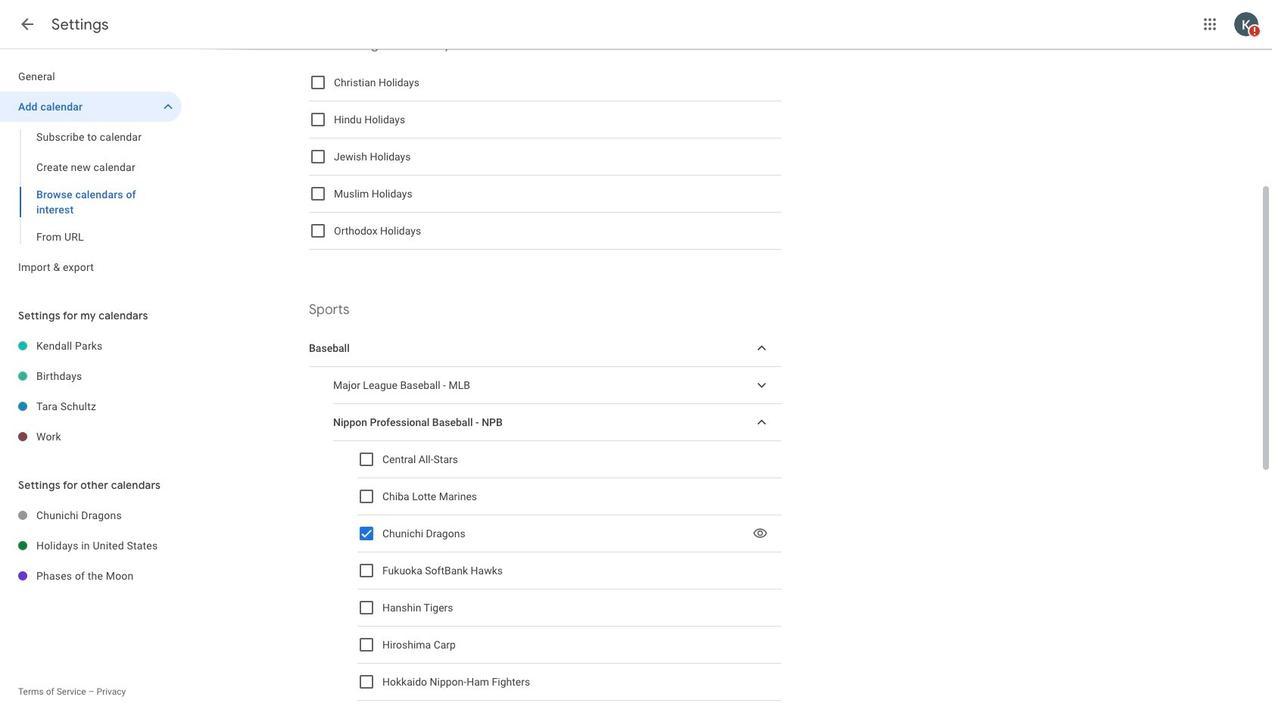 Task type: describe. For each thing, give the bounding box(es) containing it.
birthdays tree item
[[0, 361, 182, 391]]

2 tree from the top
[[0, 331, 182, 452]]

kendall parks tree item
[[0, 331, 182, 361]]

work tree item
[[0, 422, 182, 452]]

chunichi dragons tree item
[[0, 501, 182, 531]]



Task type: vqa. For each thing, say whether or not it's contained in the screenshot.
1st tree
yes



Task type: locate. For each thing, give the bounding box(es) containing it.
tree item
[[309, 330, 781, 367], [333, 367, 781, 404], [333, 404, 781, 441], [357, 701, 781, 703]]

tree
[[0, 61, 182, 282], [0, 331, 182, 452], [0, 501, 182, 591]]

1 tree from the top
[[0, 61, 182, 282]]

tara schultz tree item
[[0, 391, 182, 422]]

group
[[0, 122, 182, 252]]

3 tree from the top
[[0, 501, 182, 591]]

phases of the moon tree item
[[0, 561, 182, 591]]

2 vertical spatial tree
[[0, 501, 182, 591]]

go back image
[[18, 15, 36, 33]]

1 vertical spatial tree
[[0, 331, 182, 452]]

0 vertical spatial tree
[[0, 61, 182, 282]]

add calendar tree item
[[0, 92, 182, 122]]

heading
[[51, 15, 109, 34]]

holidays in united states tree item
[[0, 531, 182, 561]]



